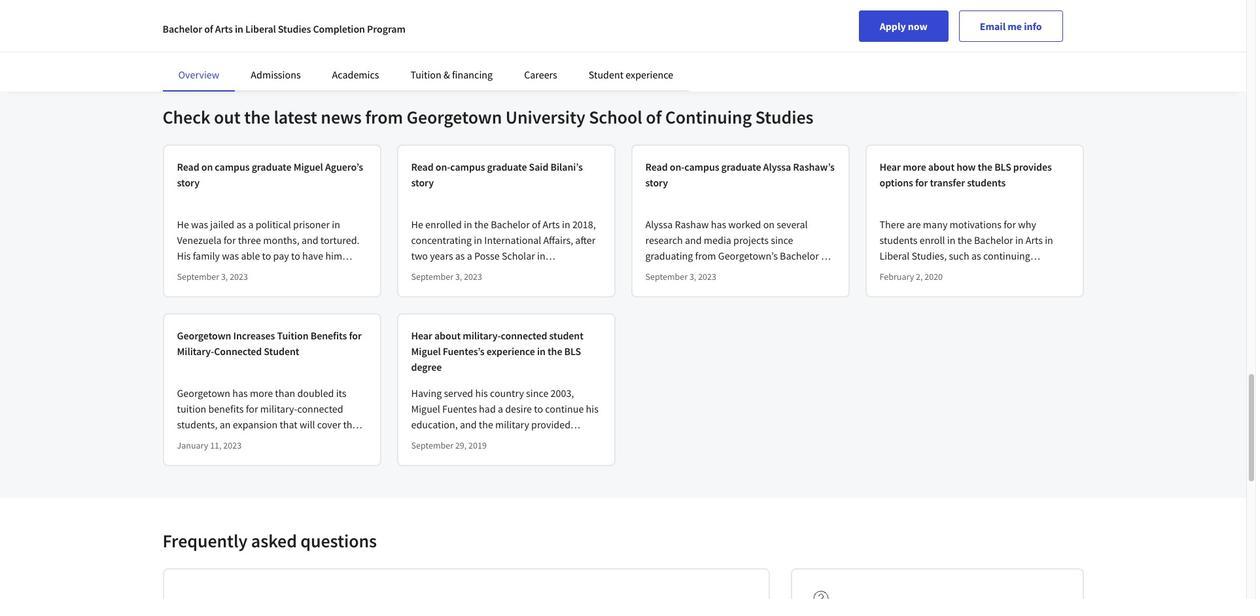 Task type: vqa. For each thing, say whether or not it's contained in the screenshot.
Alyssa to the right
yes



Task type: locate. For each thing, give the bounding box(es) containing it.
student down increases
[[264, 345, 299, 358]]

0 vertical spatial more
[[903, 160, 927, 174]]

of left full-
[[230, 434, 238, 447]]

september 3, 2023 down years
[[411, 271, 482, 283]]

1 vertical spatial from
[[696, 249, 716, 263]]

3 graduate from the left
[[722, 160, 762, 174]]

arts down why
[[1026, 234, 1043, 247]]

0 vertical spatial alyssa
[[764, 160, 791, 174]]

0 vertical spatial studies
[[278, 22, 311, 35]]

he inside the he enrolled in the bachelor of arts in 2018, concentrating in international affairs, after two years as a posse scholar in pennsylvania
[[411, 218, 423, 231]]

pay
[[273, 249, 289, 263]]

read inside read on-campus graduate said bilani's story
[[411, 160, 434, 174]]

georgetown down tuition & financing link
[[407, 105, 502, 129]]

him inside having served his country since 2003, miguel fuentes had a desire to continue his education, and the military provided opportunities for him to get a degree.
[[488, 434, 505, 447]]

2 horizontal spatial campus
[[685, 160, 720, 174]]

2,
[[916, 271, 923, 283]]

0 horizontal spatial bls
[[565, 345, 581, 358]]

2023 right 11,
[[223, 440, 242, 452]]

graduate inside read on-campus graduate alyssa rashaw's story
[[722, 160, 762, 174]]

miguel down having
[[411, 403, 440, 416]]

degree
[[411, 361, 442, 374]]

1 horizontal spatial him
[[488, 434, 505, 447]]

was left able
[[222, 249, 239, 263]]

as right years
[[455, 249, 465, 263]]

0 vertical spatial tuition
[[411, 68, 442, 81]]

1 vertical spatial tuition
[[177, 450, 206, 463]]

alyssa inside alyssa rashaw has worked on several research and media projects since graduating from georgetown's bachelor of arts in liberal studies program in 2017. but perhaps none was more reflective of the time than  her internship with the legal services corporation in 2020.
[[646, 218, 673, 231]]

her
[[692, 297, 707, 310]]

d.c.
[[234, 297, 251, 310]]

1 vertical spatial liberal
[[880, 249, 910, 263]]

benefits
[[208, 403, 244, 416]]

tours
[[1018, 265, 1041, 278]]

2 vertical spatial from
[[995, 265, 1016, 278]]

time inside alyssa rashaw has worked on several research and media projects since graduating from georgetown's bachelor of arts in liberal studies program in 2017. but perhaps none was more reflective of the time than  her internship with the legal services corporation in 2020.
[[646, 297, 666, 310]]

2 horizontal spatial liberal
[[880, 249, 910, 263]]

2 horizontal spatial september 3, 2023
[[646, 271, 717, 283]]

bachelor up international at top left
[[491, 218, 530, 231]]

1 vertical spatial political
[[216, 281, 251, 294]]

0 horizontal spatial student
[[264, 345, 299, 358]]

1 read from the left
[[177, 160, 199, 174]]

2 vertical spatial liberal
[[675, 265, 705, 278]]

1 vertical spatial connected
[[297, 403, 343, 416]]

alyssa up "research"
[[646, 218, 673, 231]]

1 horizontal spatial graduate
[[487, 160, 527, 174]]

connected left student
[[501, 329, 547, 342]]

0 horizontal spatial graduate
[[252, 160, 292, 174]]

1 vertical spatial about
[[435, 329, 461, 342]]

student
[[589, 68, 624, 81], [264, 345, 299, 358]]

of inside there are many motivations for why students enroll in the bachelor in arts in liberal studies, such as continuing education or coming back from tours of duty
[[1043, 265, 1052, 278]]

liberal inside there are many motivations for why students enroll in the bachelor in arts in liberal studies, such as continuing education or coming back from tours of duty
[[880, 249, 910, 263]]

1 horizontal spatial he
[[411, 218, 423, 231]]

read inside read on campus graduate miguel aguero's story
[[177, 160, 199, 174]]

0 vertical spatial student
[[589, 68, 624, 81]]

benefits
[[311, 329, 347, 342]]

2 read from the left
[[411, 160, 434, 174]]

tuition left "&"
[[411, 68, 442, 81]]

his
[[475, 387, 488, 400], [586, 403, 599, 416]]

campus inside read on campus graduate miguel aguero's story
[[215, 160, 250, 174]]

1 vertical spatial studies
[[756, 105, 814, 129]]

since down several
[[771, 234, 794, 247]]

2 horizontal spatial studies
[[756, 105, 814, 129]]

the inside hear about military-connected student miguel fuentes's experience in the bls degree
[[548, 345, 563, 358]]

and down the fuentes
[[460, 418, 477, 431]]

was up "internship" at the right
[[708, 281, 725, 294]]

for inside there are many motivations for why students enroll in the bachelor in arts in liberal studies, such as continuing education or coming back from tours of duty
[[1004, 218, 1017, 231]]

1 vertical spatial students
[[880, 234, 918, 247]]

his right continue
[[586, 403, 599, 416]]

for right benefits on the left
[[349, 329, 362, 342]]

political up months,
[[256, 218, 291, 231]]

2 horizontal spatial as
[[972, 249, 982, 263]]

and down rashaw
[[685, 234, 702, 247]]

0 horizontal spatial as
[[237, 218, 246, 231]]

3, for a
[[455, 271, 462, 283]]

hear for hear more about how the bls provides options for transfer students
[[880, 160, 901, 174]]

2 horizontal spatial from
[[995, 265, 1016, 278]]

read on-campus graduate alyssa rashaw's story
[[646, 160, 835, 189]]

0 vertical spatial tuition
[[177, 403, 206, 416]]

1 vertical spatial time
[[257, 434, 277, 447]]

for right 29,
[[473, 434, 486, 447]]

1 vertical spatial has
[[233, 387, 248, 400]]

as inside the he enrolled in the bachelor of arts in 2018, concentrating in international affairs, after two years as a posse scholar in pennsylvania
[[455, 249, 465, 263]]

2 horizontal spatial read
[[646, 160, 668, 174]]

3, left he
[[221, 271, 228, 283]]

for right options
[[916, 176, 928, 189]]

tuition
[[411, 68, 442, 81], [277, 329, 309, 342]]

into
[[203, 312, 220, 325]]

graduate inside read on-campus graduate said bilani's story
[[487, 160, 527, 174]]

september down years
[[411, 271, 454, 283]]

tuition down where
[[277, 329, 309, 342]]

2 horizontal spatial was
[[708, 281, 725, 294]]

3 campus from the left
[[685, 160, 720, 174]]

2 vertical spatial was
[[708, 281, 725, 294]]

from right 'news'
[[365, 105, 403, 129]]

on- inside read on-campus graduate alyssa rashaw's story
[[670, 160, 685, 174]]

0 vertical spatial time
[[646, 297, 666, 310]]

2020.
[[749, 312, 773, 325]]

story up venezuela
[[177, 176, 200, 189]]

0 horizontal spatial on-
[[436, 160, 451, 174]]

with
[[756, 297, 775, 310]]

he left the 'enrolled'
[[411, 218, 423, 231]]

graduate for said
[[487, 160, 527, 174]]

campus down continuing
[[685, 160, 720, 174]]

campus inside read on-campus graduate alyssa rashaw's story
[[685, 160, 720, 174]]

2023 up her
[[698, 271, 717, 283]]

2 graduate from the left
[[487, 160, 527, 174]]

graduate
[[252, 160, 292, 174], [487, 160, 527, 174], [722, 160, 762, 174]]

studies left completion
[[278, 22, 311, 35]]

story up "research"
[[646, 176, 668, 189]]

hear inside hear about military-connected student miguel fuentes's experience in the bls degree
[[411, 329, 433, 342]]

more
[[903, 160, 927, 174], [727, 281, 750, 294], [250, 387, 273, 400]]

graduate for miguel
[[252, 160, 292, 174]]

the up legal
[[806, 281, 820, 294]]

1 story from the left
[[177, 176, 200, 189]]

me
[[1008, 20, 1022, 33]]

29,
[[455, 440, 467, 452]]

3, down concentrating
[[455, 271, 462, 283]]

posse
[[475, 249, 500, 263]]

0 horizontal spatial campus
[[215, 160, 250, 174]]

student up school
[[589, 68, 624, 81]]

2 vertical spatial more
[[250, 387, 273, 400]]

degree.
[[541, 434, 574, 447]]

bls left provides in the right top of the page
[[995, 160, 1012, 174]]

read on campus graduate miguel aguero's story
[[177, 160, 363, 189]]

0 vertical spatial on
[[201, 160, 213, 174]]

the inside georgetown has more than doubled its tuition benefits for military-connected students, an expansion that will cover the annual cost of full-time undergraduate tuition for eligible students.
[[343, 418, 358, 431]]

3 september 3, 2023 from the left
[[646, 271, 717, 283]]

read for read on-campus graduate said bilani's story
[[411, 160, 434, 174]]

1 horizontal spatial hear
[[880, 160, 901, 174]]

hear up options
[[880, 160, 901, 174]]

military- down than
[[260, 403, 297, 416]]

1 horizontal spatial september 3, 2023
[[411, 271, 482, 283]]

0 horizontal spatial more
[[250, 387, 273, 400]]

tuition down annual
[[177, 450, 206, 463]]

read for read on campus graduate miguel aguero's story
[[177, 160, 199, 174]]

1 vertical spatial experience
[[487, 345, 535, 358]]

2 3, from the left
[[455, 271, 462, 283]]

connected
[[501, 329, 547, 342], [297, 403, 343, 416]]

georgetown
[[407, 105, 502, 129], [311, 297, 364, 310], [177, 329, 231, 342], [177, 387, 230, 400]]

student inside georgetown increases tuition benefits for military-connected student
[[264, 345, 299, 358]]

studies inside alyssa rashaw has worked on several research and media projects since graduating from georgetown's bachelor of arts in liberal studies program in 2017. but perhaps none was more reflective of the time than  her internship with the legal services corporation in 2020.
[[707, 265, 740, 278]]

georgetown inside the he was jailed as a political prisoner in venezuela for three months, and tortured. his family was able to pay to have him released, and he immigrated to the united states, a political refugee, alone in washington, d.c. that's where georgetown came into the picture.
[[311, 297, 364, 310]]

1 horizontal spatial alyssa
[[764, 160, 791, 174]]

liberal up admissions
[[245, 22, 276, 35]]

story inside read on-campus graduate alyssa rashaw's story
[[646, 176, 668, 189]]

0 vertical spatial his
[[475, 387, 488, 400]]

georgetown down united
[[311, 297, 364, 310]]

there are many motivations for why students enroll in the bachelor in arts in liberal studies, such as continuing education or coming back from tours of duty
[[880, 218, 1054, 294]]

the right how
[[978, 160, 993, 174]]

1 vertical spatial on
[[764, 218, 775, 231]]

0 horizontal spatial hear
[[411, 329, 433, 342]]

hear inside the hear more about how the bls provides options for transfer students
[[880, 160, 901, 174]]

liberal up none
[[675, 265, 705, 278]]

3, for in
[[690, 271, 697, 283]]

was up venezuela
[[191, 218, 208, 231]]

campus for in
[[451, 160, 485, 174]]

on left several
[[764, 218, 775, 231]]

for left why
[[1004, 218, 1017, 231]]

an
[[220, 418, 231, 431]]

september 3, 2023
[[177, 271, 248, 283], [411, 271, 482, 283], [646, 271, 717, 283]]

1 vertical spatial him
[[488, 434, 505, 447]]

corporation
[[684, 312, 737, 325]]

program
[[742, 265, 780, 278]]

about inside the hear more about how the bls provides options for transfer students
[[929, 160, 955, 174]]

doubled
[[297, 387, 334, 400]]

about inside hear about military-connected student miguel fuentes's experience in the bls degree
[[435, 329, 461, 342]]

have
[[302, 249, 323, 263]]

georgetown has more than doubled its tuition benefits for military-connected students, an expansion that will cover the annual cost of full-time undergraduate tuition for eligible students.
[[177, 387, 358, 463]]

1 horizontal spatial read
[[411, 160, 434, 174]]

3 read from the left
[[646, 160, 668, 174]]

completion
[[313, 22, 365, 35]]

studies,
[[912, 249, 947, 263]]

has up media
[[711, 218, 727, 231]]

students inside there are many motivations for why students enroll in the bachelor in arts in liberal studies, such as continuing education or coming back from tours of duty
[[880, 234, 918, 247]]

on inside alyssa rashaw has worked on several research and media projects since graduating from georgetown's bachelor of arts in liberal studies program in 2017. but perhaps none was more reflective of the time than  her internship with the legal services corporation in 2020.
[[764, 218, 775, 231]]

2 horizontal spatial more
[[903, 160, 927, 174]]

0 vertical spatial bls
[[995, 160, 1012, 174]]

and inside alyssa rashaw has worked on several research and media projects since graduating from georgetown's bachelor of arts in liberal studies program in 2017. but perhaps none was more reflective of the time than  her internship with the legal services corporation in 2020.
[[685, 234, 702, 247]]

1 horizontal spatial on
[[764, 218, 775, 231]]

0 horizontal spatial tuition
[[277, 329, 309, 342]]

0 horizontal spatial military-
[[260, 403, 297, 416]]

him right 2019
[[488, 434, 505, 447]]

bls
[[995, 160, 1012, 174], [565, 345, 581, 358]]

the up "posse"
[[474, 218, 489, 231]]

campus inside read on-campus graduate said bilani's story
[[451, 160, 485, 174]]

graduate inside read on campus graduate miguel aguero's story
[[252, 160, 292, 174]]

arts up affairs,
[[543, 218, 560, 231]]

graduating
[[646, 249, 693, 263]]

experience inside hear about military-connected student miguel fuentes's experience in the bls degree
[[487, 345, 535, 358]]

1 horizontal spatial campus
[[451, 160, 485, 174]]

admissions
[[251, 68, 301, 81]]

0 horizontal spatial experience
[[487, 345, 535, 358]]

0 vertical spatial military-
[[463, 329, 501, 342]]

has up benefits
[[233, 387, 248, 400]]

arts inside the he enrolled in the bachelor of arts in 2018, concentrating in international affairs, after two years as a posse scholar in pennsylvania
[[543, 218, 560, 231]]

1 vertical spatial military-
[[260, 403, 297, 416]]

students down how
[[968, 176, 1006, 189]]

september down education,
[[411, 440, 454, 452]]

1 horizontal spatial political
[[256, 218, 291, 231]]

0 horizontal spatial was
[[191, 218, 208, 231]]

story inside read on campus graduate miguel aguero's story
[[177, 176, 200, 189]]

2020
[[925, 271, 943, 283]]

from down the 'continuing'
[[995, 265, 1016, 278]]

undergraduate
[[280, 434, 345, 447]]

the right cover
[[343, 418, 358, 431]]

a up three
[[248, 218, 254, 231]]

the down have
[[315, 265, 329, 278]]

picture.
[[239, 312, 273, 325]]

studies
[[278, 22, 311, 35], [756, 105, 814, 129], [707, 265, 740, 278]]

campus down out
[[215, 160, 250, 174]]

2 story from the left
[[411, 176, 434, 189]]

on- for read on-campus graduate said bilani's story
[[436, 160, 451, 174]]

0 vertical spatial miguel
[[294, 160, 323, 174]]

on- inside read on-campus graduate said bilani's story
[[436, 160, 451, 174]]

he up venezuela
[[177, 218, 189, 231]]

0 horizontal spatial about
[[435, 329, 461, 342]]

2 on- from the left
[[670, 160, 685, 174]]

1 horizontal spatial was
[[222, 249, 239, 263]]

2 september 3, 2023 from the left
[[411, 271, 482, 283]]

research
[[646, 234, 683, 247]]

11,
[[210, 440, 222, 452]]

for down jailed
[[224, 234, 236, 247]]

1 3, from the left
[[221, 271, 228, 283]]

has inside alyssa rashaw has worked on several research and media projects since graduating from georgetown's bachelor of arts in liberal studies program in 2017. but perhaps none was more reflective of the time than  her internship with the legal services corporation in 2020.
[[711, 218, 727, 231]]

bachelor
[[163, 22, 202, 35], [491, 218, 530, 231], [975, 234, 1014, 247], [780, 249, 819, 263]]

of right tours
[[1043, 265, 1052, 278]]

and left he
[[219, 265, 236, 278]]

email me info
[[980, 20, 1042, 33]]

september for the
[[411, 440, 454, 452]]

military
[[496, 418, 529, 431]]

0 vertical spatial him
[[326, 249, 343, 263]]

1 horizontal spatial connected
[[501, 329, 547, 342]]

connected down 'doubled'
[[297, 403, 343, 416]]

2 horizontal spatial 3,
[[690, 271, 697, 283]]

rashaw
[[675, 218, 709, 231]]

bachelor inside the he enrolled in the bachelor of arts in 2018, concentrating in international affairs, after two years as a posse scholar in pennsylvania
[[491, 218, 530, 231]]

2023 for to
[[230, 271, 248, 283]]

as up three
[[237, 218, 246, 231]]

on-
[[436, 160, 451, 174], [670, 160, 685, 174]]

on- for read on-campus graduate alyssa rashaw's story
[[670, 160, 685, 174]]

education
[[880, 265, 924, 278]]

1 on- from the left
[[436, 160, 451, 174]]

1 horizontal spatial studies
[[707, 265, 740, 278]]

2 horizontal spatial story
[[646, 176, 668, 189]]

military- inside hear about military-connected student miguel fuentes's experience in the bls degree
[[463, 329, 501, 342]]

0 horizontal spatial him
[[326, 249, 343, 263]]

experience up school
[[626, 68, 674, 81]]

2 vertical spatial miguel
[[411, 403, 440, 416]]

cover
[[317, 418, 341, 431]]

on- up the 'enrolled'
[[436, 160, 451, 174]]

1 vertical spatial hear
[[411, 329, 433, 342]]

september
[[177, 271, 219, 283], [411, 271, 454, 283], [646, 271, 688, 283], [411, 440, 454, 452]]

in inside hear about military-connected student miguel fuentes's experience in the bls degree
[[537, 345, 546, 358]]

2019
[[469, 440, 487, 452]]

liberal up education
[[880, 249, 910, 263]]

0 vertical spatial has
[[711, 218, 727, 231]]

0 horizontal spatial he
[[177, 218, 189, 231]]

1 horizontal spatial about
[[929, 160, 955, 174]]

the inside there are many motivations for why students enroll in the bachelor in arts in liberal studies, such as continuing education or coming back from tours of duty
[[958, 234, 973, 247]]

story for read on-campus graduate alyssa rashaw's story
[[646, 176, 668, 189]]

0 horizontal spatial 3,
[[221, 271, 228, 283]]

0 horizontal spatial from
[[365, 105, 403, 129]]

why
[[1019, 218, 1037, 231]]

military- up 'fuentes's'
[[463, 329, 501, 342]]

september down graduating
[[646, 271, 688, 283]]

time down perhaps at the top right of page
[[646, 297, 666, 310]]

georgetown increases tuition benefits for military-connected student
[[177, 329, 362, 358]]

1 horizontal spatial 3,
[[455, 271, 462, 283]]

students
[[968, 176, 1006, 189], [880, 234, 918, 247]]

0 horizontal spatial has
[[233, 387, 248, 400]]

hear
[[880, 160, 901, 174], [411, 329, 433, 342]]

september for was
[[177, 271, 219, 283]]

1 horizontal spatial story
[[411, 176, 434, 189]]

georgetown up benefits
[[177, 387, 230, 400]]

tuition & financing
[[411, 68, 493, 81]]

experience
[[626, 68, 674, 81], [487, 345, 535, 358]]

0 horizontal spatial on
[[201, 160, 213, 174]]

miguel up degree
[[411, 345, 441, 358]]

coming
[[938, 265, 970, 278]]

since inside alyssa rashaw has worked on several research and media projects since graduating from georgetown's bachelor of arts in liberal studies program in 2017. but perhaps none was more reflective of the time than  her internship with the legal services corporation in 2020.
[[771, 234, 794, 247]]

the down student
[[548, 345, 563, 358]]

overview link
[[178, 68, 219, 81]]

graduate left said
[[487, 160, 527, 174]]

3 story from the left
[[646, 176, 668, 189]]

many
[[923, 218, 948, 231]]

3, up her
[[690, 271, 697, 283]]

campus for jailed
[[215, 160, 250, 174]]

2 he from the left
[[411, 218, 423, 231]]

0 vertical spatial from
[[365, 105, 403, 129]]

1 horizontal spatial since
[[771, 234, 794, 247]]

jailed
[[210, 218, 234, 231]]

graduate up the worked
[[722, 160, 762, 174]]

0 vertical spatial since
[[771, 234, 794, 247]]

about
[[929, 160, 955, 174], [435, 329, 461, 342]]

the right into
[[222, 312, 237, 325]]

international
[[484, 234, 542, 247]]

hear for hear about military-connected student miguel fuentes's experience in the bls degree
[[411, 329, 433, 342]]

students inside the hear more about how the bls provides options for transfer students
[[968, 176, 1006, 189]]

studies up rashaw's
[[756, 105, 814, 129]]

its
[[336, 387, 347, 400]]

liberal
[[245, 22, 276, 35], [880, 249, 910, 263], [675, 265, 705, 278]]

a right had
[[498, 403, 503, 416]]

0 horizontal spatial studies
[[278, 22, 311, 35]]

september down family
[[177, 271, 219, 283]]

2 campus from the left
[[451, 160, 485, 174]]

a up washington,
[[209, 281, 214, 294]]

1 graduate from the left
[[252, 160, 292, 174]]

a
[[248, 218, 254, 231], [467, 249, 472, 263], [209, 281, 214, 294], [498, 403, 503, 416], [534, 434, 539, 447]]

as inside there are many motivations for why students enroll in the bachelor in arts in liberal studies, such as continuing education or coming back from tours of duty
[[972, 249, 982, 263]]

political up d.c.
[[216, 281, 251, 294]]

served
[[444, 387, 473, 400]]

as inside the he was jailed as a political prisoner in venezuela for three months, and tortured. his family was able to pay to have him released, and he immigrated to the united states, a political refugee, alone in washington, d.c. that's where georgetown came into the picture.
[[237, 218, 246, 231]]

1 campus from the left
[[215, 160, 250, 174]]

the inside the he enrolled in the bachelor of arts in 2018, concentrating in international affairs, after two years as a posse scholar in pennsylvania
[[474, 218, 489, 231]]

0 horizontal spatial time
[[257, 434, 277, 447]]

was inside alyssa rashaw has worked on several research and media projects since graduating from georgetown's bachelor of arts in liberal studies program in 2017. but perhaps none was more reflective of the time than  her internship with the legal services corporation in 2020.
[[708, 281, 725, 294]]

1 horizontal spatial liberal
[[675, 265, 705, 278]]

him inside the he was jailed as a political prisoner in venezuela for three months, and tortured. his family was able to pay to have him released, and he immigrated to the united states, a political refugee, alone in washington, d.c. that's where georgetown came into the picture.
[[326, 249, 343, 263]]

read inside read on-campus graduate alyssa rashaw's story
[[646, 160, 668, 174]]

school
[[589, 105, 643, 129]]

bachelor inside alyssa rashaw has worked on several research and media projects since graduating from georgetown's bachelor of arts in liberal studies program in 2017. but perhaps none was more reflective of the time than  her internship with the legal services corporation in 2020.
[[780, 249, 819, 263]]

tuition up students,
[[177, 403, 206, 416]]

miguel inside having served his country since 2003, miguel fuentes had a desire to continue his education, and the military provided opportunities for him to get a degree.
[[411, 403, 440, 416]]

military-
[[463, 329, 501, 342], [260, 403, 297, 416]]

arts inside there are many motivations for why students enroll in the bachelor in arts in liberal studies, such as continuing education or coming back from tours of duty
[[1026, 234, 1043, 247]]

from down media
[[696, 249, 716, 263]]

campus down check out the latest news from georgetown university school of continuing studies at the top of page
[[451, 160, 485, 174]]

1 he from the left
[[177, 218, 189, 231]]

from
[[365, 105, 403, 129], [696, 249, 716, 263], [995, 265, 1016, 278]]

3,
[[221, 271, 228, 283], [455, 271, 462, 283], [690, 271, 697, 283]]

arts
[[215, 22, 233, 35], [543, 218, 560, 231], [1026, 234, 1043, 247], [646, 265, 663, 278]]

3 3, from the left
[[690, 271, 697, 283]]

pennsylvania
[[411, 265, 469, 278]]

1 horizontal spatial has
[[711, 218, 727, 231]]

0 horizontal spatial political
[[216, 281, 251, 294]]

more up options
[[903, 160, 927, 174]]

about up transfer
[[929, 160, 955, 174]]

0 horizontal spatial september 3, 2023
[[177, 271, 248, 283]]

1 vertical spatial miguel
[[411, 345, 441, 358]]

said
[[529, 160, 549, 174]]

connected inside georgetown has more than doubled its tuition benefits for military-connected students, an expansion that will cover the annual cost of full-time undergraduate tuition for eligible students.
[[297, 403, 343, 416]]

georgetown inside georgetown increases tuition benefits for military-connected student
[[177, 329, 231, 342]]

hear up degree
[[411, 329, 433, 342]]

careers
[[524, 68, 558, 81]]

washington,
[[177, 297, 231, 310]]

1 vertical spatial bls
[[565, 345, 581, 358]]

0 horizontal spatial since
[[526, 387, 549, 400]]

and down prisoner
[[302, 234, 319, 247]]

on down check
[[201, 160, 213, 174]]

of up overview link
[[204, 22, 213, 35]]

0 vertical spatial hear
[[880, 160, 901, 174]]

annual
[[177, 434, 207, 447]]

story inside read on-campus graduate said bilani's story
[[411, 176, 434, 189]]

for inside the he was jailed as a political prisoner in venezuela for three months, and tortured. his family was able to pay to have him released, and he immigrated to the united states, a political refugee, alone in washington, d.c. that's where georgetown came into the picture.
[[224, 234, 236, 247]]

september 3, 2023 down family
[[177, 271, 248, 283]]

he inside the he was jailed as a political prisoner in venezuela for three months, and tortured. his family was able to pay to have him released, and he immigrated to the united states, a political refugee, alone in washington, d.c. that's where georgetown came into the picture.
[[177, 218, 189, 231]]

1 september 3, 2023 from the left
[[177, 271, 248, 283]]

1 horizontal spatial time
[[646, 297, 666, 310]]

as up back
[[972, 249, 982, 263]]



Task type: describe. For each thing, give the bounding box(es) containing it.
more inside the hear more about how the bls provides options for transfer students
[[903, 160, 927, 174]]

has inside georgetown has more than doubled its tuition benefits for military-connected students, an expansion that will cover the annual cost of full-time undergraduate tuition for eligible students.
[[233, 387, 248, 400]]

how
[[957, 160, 976, 174]]

&
[[444, 68, 450, 81]]

or
[[926, 265, 935, 278]]

will
[[300, 418, 315, 431]]

overview
[[178, 68, 219, 81]]

bachelor of arts in liberal studies completion program
[[163, 22, 406, 35]]

program
[[367, 22, 406, 35]]

more inside georgetown has more than doubled its tuition benefits for military-connected students, an expansion that will cover the annual cost of full-time undergraduate tuition for eligible students.
[[250, 387, 273, 400]]

family
[[193, 249, 220, 263]]

bilani's
[[551, 160, 583, 174]]

worked
[[729, 218, 762, 231]]

february
[[880, 271, 915, 283]]

graduate for alyssa
[[722, 160, 762, 174]]

arts up overview link
[[215, 22, 233, 35]]

0 vertical spatial was
[[191, 218, 208, 231]]

opportunities
[[411, 434, 471, 447]]

concentrating
[[411, 234, 472, 247]]

tuition inside georgetown increases tuition benefits for military-connected student
[[277, 329, 309, 342]]

2 tuition from the top
[[177, 450, 206, 463]]

years
[[430, 249, 453, 263]]

connected inside hear about military-connected student miguel fuentes's experience in the bls degree
[[501, 329, 547, 342]]

scholar
[[502, 249, 535, 263]]

0 horizontal spatial his
[[475, 387, 488, 400]]

2018,
[[573, 218, 596, 231]]

fuentes
[[443, 403, 477, 416]]

now
[[908, 20, 928, 33]]

to right pay
[[291, 249, 300, 263]]

options
[[880, 176, 914, 189]]

students.
[[257, 450, 297, 463]]

bls inside the hear more about how the bls provides options for transfer students
[[995, 160, 1012, 174]]

the right with
[[777, 297, 792, 310]]

1 horizontal spatial tuition
[[411, 68, 442, 81]]

get
[[518, 434, 532, 447]]

asked
[[251, 530, 297, 553]]

student experience link
[[589, 68, 674, 81]]

projects
[[734, 234, 769, 247]]

email me info button
[[959, 10, 1063, 42]]

motivations
[[950, 218, 1002, 231]]

venezuela
[[177, 234, 222, 247]]

1 horizontal spatial student
[[589, 68, 624, 81]]

continuing
[[665, 105, 752, 129]]

reflective
[[752, 281, 793, 294]]

january
[[177, 440, 208, 452]]

continue
[[545, 403, 584, 416]]

on inside read on campus graduate miguel aguero's story
[[201, 160, 213, 174]]

time inside georgetown has more than doubled its tuition benefits for military-connected students, an expansion that will cover the annual cost of full-time undergraduate tuition for eligible students.
[[257, 434, 277, 447]]

0 horizontal spatial liberal
[[245, 22, 276, 35]]

the right out
[[244, 105, 270, 129]]

full-
[[240, 434, 257, 447]]

from inside alyssa rashaw has worked on several research and media projects since graduating from georgetown's bachelor of arts in liberal studies program in 2017. but perhaps none was more reflective of the time than  her internship with the legal services corporation in 2020.
[[696, 249, 716, 263]]

of inside the he enrolled in the bachelor of arts in 2018, concentrating in international affairs, after two years as a posse scholar in pennsylvania
[[532, 218, 541, 231]]

aguero's
[[325, 160, 363, 174]]

for inside having served his country since 2003, miguel fuentes had a desire to continue his education, and the military provided opportunities for him to get a degree.
[[473, 434, 486, 447]]

1 horizontal spatial his
[[586, 403, 599, 416]]

campus for has
[[685, 160, 720, 174]]

september for arts
[[646, 271, 688, 283]]

he for he was jailed as a political prisoner in venezuela for three months, and tortured. his family was able to pay to have him released, and he immigrated to the united states, a political refugee, alone in washington, d.c. that's where georgetown came into the picture.
[[177, 218, 189, 231]]

he for he enrolled in the bachelor of arts in 2018, concentrating in international affairs, after two years as a posse scholar in pennsylvania
[[411, 218, 423, 231]]

rashaw's
[[794, 160, 835, 174]]

read for read on-campus graduate alyssa rashaw's story
[[646, 160, 668, 174]]

check out the latest news from georgetown university school of continuing studies
[[163, 105, 814, 129]]

he
[[238, 265, 249, 278]]

alone
[[291, 281, 316, 294]]

miguel inside hear about military-connected student miguel fuentes's experience in the bls degree
[[411, 345, 441, 358]]

questions
[[301, 530, 377, 553]]

2023 for posse
[[464, 271, 482, 283]]

of inside georgetown has more than doubled its tuition benefits for military-connected students, an expansion that will cover the annual cost of full-time undergraduate tuition for eligible students.
[[230, 434, 238, 447]]

having served his country since 2003, miguel fuentes had a desire to continue his education, and the military provided opportunities for him to get a degree.
[[411, 387, 599, 447]]

a inside the he enrolled in the bachelor of arts in 2018, concentrating in international affairs, after two years as a posse scholar in pennsylvania
[[467, 249, 472, 263]]

to left pay
[[262, 249, 271, 263]]

academics link
[[332, 68, 379, 81]]

internship
[[709, 297, 754, 310]]

bachelor up overview link
[[163, 22, 202, 35]]

the inside the hear more about how the bls provides options for transfer students
[[978, 160, 993, 174]]

september 3, 2023 for was
[[177, 271, 248, 283]]

frequently
[[163, 530, 248, 553]]

and inside having served his country since 2003, miguel fuentes had a desire to continue his education, and the military provided opportunities for him to get a degree.
[[460, 418, 477, 431]]

apply now button
[[859, 10, 949, 42]]

his
[[177, 249, 191, 263]]

to right desire at the left of the page
[[534, 403, 543, 416]]

0 vertical spatial political
[[256, 218, 291, 231]]

for down cost in the bottom left of the page
[[208, 450, 221, 463]]

several
[[777, 218, 808, 231]]

transfer
[[930, 176, 966, 189]]

fuentes's
[[443, 345, 485, 358]]

continuing
[[984, 249, 1031, 263]]

read on-campus graduate said bilani's story
[[411, 160, 583, 189]]

1 tuition from the top
[[177, 403, 206, 416]]

that
[[280, 418, 298, 431]]

hear more about how the bls provides options for transfer students
[[880, 160, 1052, 189]]

prisoner
[[293, 218, 330, 231]]

for up expansion
[[246, 403, 258, 416]]

than
[[275, 387, 295, 400]]

2003,
[[551, 387, 574, 400]]

of down 2017.
[[795, 281, 804, 294]]

university
[[506, 105, 586, 129]]

more inside alyssa rashaw has worked on several research and media projects since graduating from georgetown's bachelor of arts in liberal studies program in 2017. but perhaps none was more reflective of the time than  her internship with the legal services corporation in 2020.
[[727, 281, 750, 294]]

to left get
[[507, 434, 516, 447]]

for inside georgetown increases tuition benefits for military-connected student
[[349, 329, 362, 342]]

two
[[411, 249, 428, 263]]

september 3, 2023 for arts
[[646, 271, 717, 283]]

enroll
[[920, 234, 946, 247]]

2023 for liberal
[[698, 271, 717, 283]]

2023 for annual
[[223, 440, 242, 452]]

3, for able
[[221, 271, 228, 283]]

arts inside alyssa rashaw has worked on several research and media projects since graduating from georgetown's bachelor of arts in liberal studies program in 2017. but perhaps none was more reflective of the time than  her internship with the legal services corporation in 2020.
[[646, 265, 663, 278]]

story for read on campus graduate miguel aguero's story
[[177, 176, 200, 189]]

1 horizontal spatial experience
[[626, 68, 674, 81]]

september 3, 2023 for as
[[411, 271, 482, 283]]

georgetown's
[[719, 249, 778, 263]]

a right get
[[534, 434, 539, 447]]

able
[[241, 249, 260, 263]]

but
[[818, 265, 833, 278]]

latest
[[274, 105, 317, 129]]

georgetown inside georgetown has more than doubled its tuition benefits for military-connected students, an expansion that will cover the annual cost of full-time undergraduate tuition for eligible students.
[[177, 387, 230, 400]]

are
[[907, 218, 921, 231]]

bachelor inside there are many motivations for why students enroll in the bachelor in arts in liberal studies, such as continuing education or coming back from tours of duty
[[975, 234, 1014, 247]]

since inside having served his country since 2003, miguel fuentes had a desire to continue his education, and the military provided opportunities for him to get a degree.
[[526, 387, 549, 400]]

military- inside georgetown has more than doubled its tuition benefits for military-connected students, an expansion that will cover the annual cost of full-time undergraduate tuition for eligible students.
[[260, 403, 297, 416]]

september 29, 2019
[[411, 440, 487, 452]]

story for read on-campus graduate said bilani's story
[[411, 176, 434, 189]]

september for as
[[411, 271, 454, 283]]

frequently asked questions
[[163, 530, 377, 553]]

email
[[980, 20, 1006, 33]]

info
[[1024, 20, 1042, 33]]

where
[[282, 297, 309, 310]]

three
[[238, 234, 261, 247]]

duty
[[880, 281, 900, 294]]

back
[[972, 265, 993, 278]]

after
[[576, 234, 596, 247]]

military-
[[177, 345, 214, 358]]

1 vertical spatial was
[[222, 249, 239, 263]]

2017.
[[792, 265, 816, 278]]

education,
[[411, 418, 458, 431]]

of up the but
[[821, 249, 830, 263]]

from inside there are many motivations for why students enroll in the bachelor in arts in liberal studies, such as continuing education or coming back from tours of duty
[[995, 265, 1016, 278]]

having
[[411, 387, 442, 400]]

to up alone
[[304, 265, 313, 278]]

perhaps
[[646, 281, 682, 294]]

that's
[[253, 297, 280, 310]]

student
[[549, 329, 584, 342]]

news
[[321, 105, 362, 129]]

liberal inside alyssa rashaw has worked on several research and media projects since graduating from georgetown's bachelor of arts in liberal studies program in 2017. but perhaps none was more reflective of the time than  her internship with the legal services corporation in 2020.
[[675, 265, 705, 278]]

had
[[479, 403, 496, 416]]

for inside the hear more about how the bls provides options for transfer students
[[916, 176, 928, 189]]

of right school
[[646, 105, 662, 129]]

tuition & financing link
[[411, 68, 493, 81]]

increases
[[233, 329, 275, 342]]

united
[[331, 265, 361, 278]]

the inside having served his country since 2003, miguel fuentes had a desire to continue his education, and the military provided opportunities for him to get a degree.
[[479, 418, 493, 431]]

alyssa inside read on-campus graduate alyssa rashaw's story
[[764, 160, 791, 174]]

bls inside hear about military-connected student miguel fuentes's experience in the bls degree
[[565, 345, 581, 358]]

miguel inside read on campus graduate miguel aguero's story
[[294, 160, 323, 174]]

states,
[[177, 281, 206, 294]]



